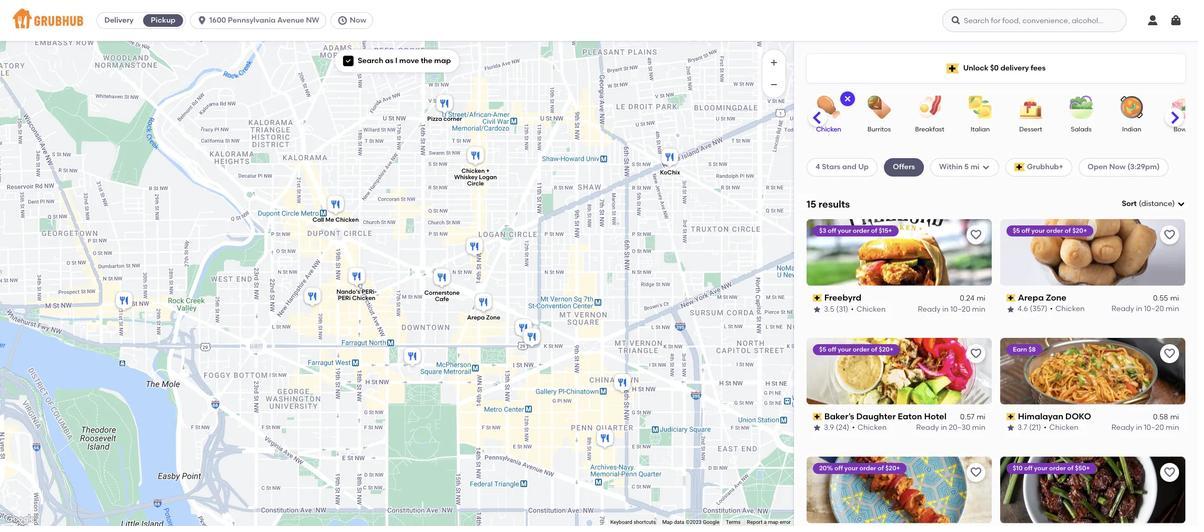 Task type: locate. For each thing, give the bounding box(es) containing it.
off for arepa zone
[[1022, 227, 1030, 235]]

0 vertical spatial svg image
[[951, 15, 961, 26]]

min down 0.57 mi
[[972, 424, 986, 433]]

1 horizontal spatial arepa
[[1018, 293, 1044, 303]]

0 horizontal spatial zone
[[486, 314, 500, 321]]

0 horizontal spatial arepa
[[467, 314, 485, 321]]

$20+ for daughter
[[879, 346, 894, 353]]

• chicken down the daughter
[[852, 424, 887, 433]]

0.58 mi
[[1153, 413, 1179, 422]]

call
[[312, 217, 324, 224]]

1 vertical spatial $5
[[819, 346, 826, 353]]

in for himalayan doko
[[1136, 424, 1142, 433]]

1 horizontal spatial svg image
[[1177, 200, 1185, 208]]

ready for baker's daughter eaton hotel
[[916, 424, 939, 433]]

min down 0.24 mi
[[972, 305, 986, 314]]

• chicken right (31)
[[851, 305, 886, 314]]

indian
[[1122, 126, 1141, 133]]

svg image
[[951, 15, 961, 26], [1177, 200, 1185, 208]]

save this restaurant button for himalayan doko
[[1160, 344, 1179, 363]]

• right (357)
[[1050, 305, 1053, 314]]

mi right 0.58
[[1170, 413, 1179, 422]]

chicken right me
[[335, 217, 359, 224]]

0.24
[[960, 294, 975, 303]]

min down 0.55 mi
[[1166, 305, 1179, 314]]

subscription pass image left baker's
[[813, 414, 822, 421]]

0.55 mi
[[1153, 294, 1179, 303]]

• chicken
[[851, 305, 886, 314], [1050, 305, 1085, 314], [852, 424, 887, 433], [1044, 424, 1079, 433]]

himalayan doko logo image
[[1000, 338, 1185, 405]]

• for arepa zone
[[1050, 305, 1053, 314]]

arepa left baker's daughter eaton hotel icon
[[467, 314, 485, 321]]

pizza corner
[[427, 116, 462, 122]]

0 vertical spatial map
[[434, 56, 451, 65]]

0 horizontal spatial $5
[[819, 346, 826, 353]]

chicken right (357)
[[1056, 305, 1085, 314]]

whiskey
[[454, 174, 477, 181]]

now up search
[[350, 16, 366, 25]]

0 vertical spatial now
[[350, 16, 366, 25]]

google image
[[3, 513, 37, 527]]

0 vertical spatial grubhub plus flag logo image
[[946, 63, 959, 73]]

svg image inside main navigation navigation
[[951, 15, 961, 26]]

0.57 mi
[[960, 413, 986, 422]]

1 vertical spatial $20+
[[879, 346, 894, 353]]

and
[[842, 163, 857, 172]]

nando's
[[336, 289, 360, 296]]

svg image
[[1147, 14, 1159, 27], [1170, 14, 1182, 27], [197, 15, 207, 26], [337, 15, 348, 26], [345, 58, 351, 64], [843, 95, 852, 103], [982, 163, 990, 172]]

ready for himalayan doko
[[1112, 424, 1134, 433]]

peri
[[338, 295, 350, 302]]

0 horizontal spatial $5 off your order of $20+
[[819, 346, 894, 353]]

• right (31)
[[851, 305, 854, 314]]

ready in 10–20 min down the 0.24
[[918, 305, 986, 314]]

report a map error link
[[747, 520, 791, 526]]

$5
[[1013, 227, 1020, 235], [819, 346, 826, 353]]

zone up (357)
[[1046, 293, 1067, 303]]

off
[[828, 227, 836, 235], [1022, 227, 1030, 235], [828, 346, 836, 353], [835, 465, 843, 472], [1024, 465, 1033, 472]]

mi right the 0.24
[[977, 294, 986, 303]]

offers
[[893, 163, 915, 172]]

mi for doko
[[1170, 413, 1179, 422]]

main navigation navigation
[[0, 0, 1198, 41]]

0 vertical spatial zone
[[1046, 293, 1067, 303]]

star icon image left the '3.5'
[[813, 305, 821, 314]]

10–20 down the 0.24
[[950, 305, 970, 314]]

20% off your order of $20+
[[819, 465, 900, 472]]

spice 6 modern indian image
[[612, 372, 633, 395]]

zone inside map region
[[486, 314, 500, 321]]

ready for arepa zone
[[1112, 305, 1134, 314]]

up
[[858, 163, 869, 172]]

$10 off your order of $50+
[[1013, 465, 1090, 472]]

dessert image
[[1012, 96, 1049, 119]]

sort
[[1122, 199, 1137, 208]]

subscription pass image for arepa zone
[[1007, 295, 1016, 302]]

chicken right peri
[[352, 295, 375, 302]]

save this restaurant button for arepa zone
[[1160, 226, 1179, 245]]

0 vertical spatial arepa zone
[[1018, 293, 1067, 303]]

stars
[[822, 163, 841, 172]]

call me chicken image
[[325, 194, 346, 217]]

1 vertical spatial now
[[1109, 163, 1126, 172]]

None field
[[1122, 199, 1185, 210]]

1 horizontal spatial zone
[[1046, 293, 1067, 303]]

1 vertical spatial grubhub plus flag logo image
[[1014, 163, 1025, 172]]

ready in 10–20 min for himalayan doko
[[1112, 424, 1179, 433]]

save this restaurant image
[[970, 229, 982, 241], [1163, 229, 1176, 241], [970, 348, 982, 360], [1163, 348, 1176, 360], [970, 466, 982, 479], [1163, 466, 1176, 479]]

now right open
[[1109, 163, 1126, 172]]

save this restaurant image for freebyrd
[[970, 229, 982, 241]]

earn $8
[[1013, 346, 1036, 353]]

5
[[964, 163, 969, 172]]

1 horizontal spatial $5
[[1013, 227, 1020, 235]]

• right (21)
[[1044, 424, 1047, 433]]

ready in 10–20 min down 0.55 on the bottom
[[1112, 305, 1179, 314]]

map right "the" at the top left of page
[[434, 56, 451, 65]]

save this restaurant button for baker's daughter eaton hotel
[[967, 344, 986, 363]]

data
[[674, 520, 684, 526]]

• chicken right (357)
[[1050, 305, 1085, 314]]

zone left baker's daughter eaton hotel icon
[[486, 314, 500, 321]]

3.5 (31)
[[824, 305, 848, 314]]

+
[[486, 168, 489, 174]]

eaton
[[898, 412, 922, 422]]

10–20 down 0.58
[[1144, 424, 1164, 433]]

baker's
[[824, 412, 854, 422]]

ready in 10–20 min down 0.58
[[1112, 424, 1179, 433]]

arepa
[[1018, 293, 1044, 303], [467, 314, 485, 321]]

min for baker's daughter eaton hotel
[[972, 424, 986, 433]]

15 results
[[807, 198, 850, 210]]

(3:29pm)
[[1128, 163, 1160, 172]]

baker's daughter eaton hotel logo image
[[807, 338, 992, 405]]

$20+
[[1072, 227, 1087, 235], [879, 346, 894, 353], [885, 465, 900, 472]]

15
[[807, 198, 816, 210]]

• chicken for himalayan doko
[[1044, 424, 1079, 433]]

now button
[[330, 12, 377, 29]]

1 vertical spatial svg image
[[1177, 200, 1185, 208]]

0 horizontal spatial arepa zone
[[467, 314, 500, 321]]

• chicken down himalayan doko
[[1044, 424, 1079, 433]]

your
[[838, 227, 851, 235], [1031, 227, 1045, 235], [838, 346, 851, 353], [844, 465, 858, 472], [1034, 465, 1048, 472]]

p.f. chang's image
[[302, 286, 323, 309]]

of for freebyrd
[[871, 227, 877, 235]]

zone
[[1046, 293, 1067, 303], [486, 314, 500, 321]]

star icon image left 3.7 at bottom right
[[1007, 424, 1015, 433]]

results
[[819, 198, 850, 210]]

1 vertical spatial map
[[768, 520, 778, 526]]

1 vertical spatial arepa zone
[[467, 314, 500, 321]]

$50+
[[1075, 465, 1090, 472]]

• chicken for arepa zone
[[1050, 305, 1085, 314]]

grubhub plus flag logo image left grubhub+
[[1014, 163, 1025, 172]]

logan
[[479, 174, 497, 181]]

subscription pass image right 0.24 mi
[[1007, 295, 1016, 302]]

0.58
[[1153, 413, 1168, 422]]

star icon image
[[813, 305, 821, 314], [1007, 305, 1015, 314], [813, 424, 821, 433], [1007, 424, 1015, 433]]

min for arepa zone
[[1166, 305, 1179, 314]]

$8
[[1029, 346, 1036, 353]]

as
[[385, 56, 394, 65]]

pizza corner image
[[434, 93, 455, 116]]

star icon image for freebyrd
[[813, 305, 821, 314]]

star icon image for arepa zone
[[1007, 305, 1015, 314]]

open now (3:29pm)
[[1088, 163, 1160, 172]]

keyboard shortcuts button
[[610, 519, 656, 527]]

subscription pass image left "himalayan"
[[1007, 414, 1016, 421]]

0 vertical spatial $20+
[[1072, 227, 1087, 235]]

breakfast image
[[911, 96, 948, 119]]

map region
[[0, 0, 832, 527]]

•
[[851, 305, 854, 314], [1050, 305, 1053, 314], [852, 424, 855, 433], [1044, 424, 1047, 433]]

freebyrd  logo image
[[807, 219, 992, 286]]

3.7
[[1018, 424, 1027, 433]]

save this restaurant image for arepa zone
[[1163, 229, 1176, 241]]

kochix
[[660, 169, 680, 176]]

search
[[358, 56, 383, 65]]

10–20 for himalayan doko
[[1144, 424, 1164, 433]]

mi right 0.55 on the bottom
[[1170, 294, 1179, 303]]

0 horizontal spatial grubhub plus flag logo image
[[946, 63, 959, 73]]

0 vertical spatial $5
[[1013, 227, 1020, 235]]

• for himalayan doko
[[1044, 424, 1047, 433]]

baker's daughter eaton hotel
[[824, 412, 947, 422]]

i
[[395, 56, 398, 65]]

popeyes image
[[464, 236, 485, 259]]

1 vertical spatial $5 off your order of $20+
[[819, 346, 894, 353]]

sort ( distance )
[[1122, 199, 1175, 208]]

map right 'a'
[[768, 520, 778, 526]]

$5 for baker's daughter eaton hotel
[[819, 346, 826, 353]]

star icon image left 4.6
[[1007, 305, 1015, 314]]

arepa up 4.6 (357)
[[1018, 293, 1044, 303]]

arepa inside map region
[[467, 314, 485, 321]]

10–20 for arepa zone
[[1144, 305, 1164, 314]]

in for arepa zone
[[1136, 305, 1142, 314]]

open
[[1088, 163, 1108, 172]]

chicken down himalayan doko
[[1049, 424, 1079, 433]]

mi for zone
[[1170, 294, 1179, 303]]

arepa zone up (357)
[[1018, 293, 1067, 303]]

1 vertical spatial arepa
[[467, 314, 485, 321]]

map
[[434, 56, 451, 65], [768, 520, 778, 526]]

1600 pennsylvania avenue nw button
[[190, 12, 330, 29]]

• right (24)
[[852, 424, 855, 433]]

p.f. chang's  logo image
[[1000, 457, 1185, 524]]

chicken
[[816, 126, 841, 133], [461, 168, 485, 174], [335, 217, 359, 224], [352, 295, 375, 302], [856, 305, 886, 314], [1056, 305, 1085, 314], [858, 424, 887, 433], [1049, 424, 1079, 433]]

arepa zone left baker's daughter eaton hotel icon
[[467, 314, 500, 321]]

1 horizontal spatial grubhub plus flag logo image
[[1014, 163, 1025, 172]]

chicken up circle
[[461, 168, 485, 174]]

report
[[747, 520, 763, 526]]

1 vertical spatial zone
[[486, 314, 500, 321]]

0 vertical spatial arepa
[[1018, 293, 1044, 303]]

4 stars and up
[[816, 163, 869, 172]]

grubhub plus flag logo image
[[946, 63, 959, 73], [1014, 163, 1025, 172]]

Search for food, convenience, alcohol... search field
[[942, 9, 1127, 32]]

of for arepa zone
[[1065, 227, 1071, 235]]

3.9 (24)
[[824, 424, 849, 433]]

min down 0.58 mi
[[1166, 424, 1179, 433]]

grubhub plus flag logo image left unlock
[[946, 63, 959, 73]]

unlock
[[963, 64, 988, 73]]

report a map error
[[747, 520, 791, 526]]

$5 for arepa zone
[[1013, 227, 1020, 235]]

$5 off your order of $20+
[[1013, 227, 1087, 235], [819, 346, 894, 353]]

within 5 mi
[[939, 163, 980, 172]]

bowls image
[[1164, 96, 1198, 119]]

distance
[[1141, 199, 1172, 208]]

of for baker's daughter eaton hotel
[[871, 346, 877, 353]]

terms
[[726, 520, 741, 526]]

0 vertical spatial $5 off your order of $20+
[[1013, 227, 1087, 235]]

six street eats image
[[113, 290, 134, 313]]

0 horizontal spatial now
[[350, 16, 366, 25]]

cornerstone cafe
[[424, 290, 459, 303]]

1 horizontal spatial now
[[1109, 163, 1126, 172]]

3.9
[[824, 424, 834, 433]]

subscription pass image
[[813, 295, 822, 302], [1007, 295, 1016, 302], [813, 414, 822, 421], [1007, 414, 1016, 421]]

subscription pass image left the freebyrd
[[813, 295, 822, 302]]

10–20 down 0.55 on the bottom
[[1144, 305, 1164, 314]]

0 horizontal spatial map
[[434, 56, 451, 65]]

$0
[[990, 64, 999, 73]]

0 horizontal spatial svg image
[[951, 15, 961, 26]]

fees
[[1031, 64, 1046, 73]]

1 horizontal spatial $5 off your order of $20+
[[1013, 227, 1087, 235]]

min for freebyrd
[[972, 305, 986, 314]]

mi right 0.57
[[977, 413, 986, 422]]

move
[[399, 56, 419, 65]]

your for baker's daughter eaton hotel
[[838, 346, 851, 353]]

star icon image left 3.9 at the right of the page
[[813, 424, 821, 433]]

off for freebyrd
[[828, 227, 836, 235]]



Task type: describe. For each thing, give the bounding box(es) containing it.
keyboard
[[610, 520, 632, 526]]

map data ©2023 google
[[662, 520, 720, 526]]

earn
[[1013, 346, 1027, 353]]

subscription pass image for baker's daughter eaton hotel
[[813, 414, 822, 421]]

min for himalayan doko
[[1166, 424, 1179, 433]]

delivery button
[[97, 12, 141, 29]]

mi for daughter
[[977, 413, 986, 422]]

)
[[1172, 199, 1175, 208]]

circle
[[467, 180, 484, 187]]

chicken image
[[810, 96, 847, 119]]

daughter
[[856, 412, 896, 422]]

cornerstone cafe image
[[431, 267, 452, 290]]

0.57
[[960, 413, 975, 422]]

map
[[662, 520, 673, 526]]

burritos image
[[861, 96, 898, 119]]

20%
[[819, 465, 833, 472]]

(21)
[[1029, 424, 1041, 433]]

the
[[421, 56, 433, 65]]

nando's peri-peri chicken image
[[346, 266, 367, 289]]

himalayan doko image
[[521, 326, 542, 350]]

0.55
[[1153, 294, 1168, 303]]

google
[[703, 520, 720, 526]]

keyboard shortcuts
[[610, 520, 656, 526]]

chicken + whiskey logan circle image
[[465, 145, 486, 168]]

kochix image
[[659, 147, 680, 170]]

your for arepa zone
[[1031, 227, 1045, 235]]

doko
[[1065, 412, 1091, 422]]

arepa zone image
[[473, 292, 494, 315]]

error
[[780, 520, 791, 526]]

in for baker's daughter eaton hotel
[[941, 424, 947, 433]]

italian image
[[962, 96, 999, 119]]

chicken down the daughter
[[858, 424, 887, 433]]

1 horizontal spatial map
[[768, 520, 778, 526]]

20–30
[[949, 424, 970, 433]]

pennsylvania
[[228, 16, 276, 25]]

0.24 mi
[[960, 294, 986, 303]]

ready in 10–20 min for arepa zone
[[1112, 305, 1179, 314]]

pickup button
[[141, 12, 185, 29]]

1 horizontal spatial arepa zone
[[1018, 293, 1067, 303]]

svg image inside 1600 pennsylvania avenue nw button
[[197, 15, 207, 26]]

arepa zone logo image
[[1000, 219, 1185, 286]]

delivery
[[1001, 64, 1029, 73]]

• chicken for baker's daughter eaton hotel
[[852, 424, 887, 433]]

breakfast
[[915, 126, 944, 133]]

salads image
[[1063, 96, 1100, 119]]

nando's peri- peri chicken
[[336, 289, 377, 302]]

none field containing sort
[[1122, 199, 1185, 210]]

$20+ for zone
[[1072, 227, 1087, 235]]

cafe
[[435, 296, 449, 303]]

cornerstone
[[424, 290, 459, 296]]

arepa zone inside map region
[[467, 314, 500, 321]]

• for freebyrd
[[851, 305, 854, 314]]

$5 off your order of $20+ for zone
[[1013, 227, 1087, 235]]

chicken right (31)
[[856, 305, 886, 314]]

star icon image for baker's daughter eaton hotel
[[813, 424, 821, 433]]

seoulspice image
[[594, 428, 615, 451]]

off for baker's daughter eaton hotel
[[828, 346, 836, 353]]

indian image
[[1113, 96, 1150, 119]]

save this restaurant image for baker's daughter eaton hotel
[[970, 348, 982, 360]]

$10
[[1013, 465, 1023, 472]]

subscription pass image for himalayan doko
[[1007, 414, 1016, 421]]

now inside now button
[[350, 16, 366, 25]]

4.6 (357)
[[1018, 305, 1047, 314]]

grubhub plus flag logo image for grubhub+
[[1014, 163, 1025, 172]]

subscription pass image for freebyrd
[[813, 295, 822, 302]]

$3
[[819, 227, 826, 235]]

chicken down chicken image
[[816, 126, 841, 133]]

avenue
[[277, 16, 304, 25]]

$3 off your order of $15+
[[819, 227, 892, 235]]

order for arepa zone
[[1047, 227, 1063, 235]]

save this restaurant image for himalayan doko
[[1163, 348, 1176, 360]]

grubhub+
[[1027, 163, 1063, 172]]

10–20 for freebyrd
[[950, 305, 970, 314]]

bowls
[[1174, 126, 1191, 133]]

delivery
[[104, 16, 134, 25]]

baker's daughter eaton hotel image
[[513, 318, 534, 341]]

plus icon image
[[769, 57, 779, 68]]

unlock $0 delivery fees
[[963, 64, 1046, 73]]

(31)
[[836, 305, 848, 314]]

grubhub plus flag logo image for unlock $0 delivery fees
[[946, 63, 959, 73]]

(
[[1139, 199, 1141, 208]]

in for freebyrd
[[942, 305, 949, 314]]

minus icon image
[[769, 79, 779, 90]]

ready in 10–20 min for freebyrd
[[918, 305, 986, 314]]

a
[[764, 520, 767, 526]]

4.6
[[1018, 305, 1028, 314]]

freebyrd
[[824, 293, 861, 303]]

terms link
[[726, 520, 741, 526]]

chicken inside the nando's peri- peri chicken
[[352, 295, 375, 302]]

chicken inside chicken + whiskey logan circle
[[461, 168, 485, 174]]

within
[[939, 163, 963, 172]]

himalayan doko
[[1018, 412, 1091, 422]]

pizza
[[427, 116, 442, 122]]

salads
[[1071, 126, 1092, 133]]

hotel
[[924, 412, 947, 422]]

svg image inside now button
[[337, 15, 348, 26]]

1600 pennsylvania avenue nw
[[209, 16, 319, 25]]

dessert
[[1019, 126, 1042, 133]]

2 vertical spatial $20+
[[885, 465, 900, 472]]

mi right 5 on the right of the page
[[971, 163, 980, 172]]

save this restaurant button for freebyrd
[[967, 226, 986, 245]]

4
[[816, 163, 820, 172]]

italian
[[971, 126, 990, 133]]

nando's peri-peri chicken logo image
[[807, 457, 992, 524]]

order for baker's daughter eaton hotel
[[853, 346, 870, 353]]

1600
[[209, 16, 226, 25]]

3.7 (21)
[[1018, 424, 1041, 433]]

$15+
[[879, 227, 892, 235]]

star icon image for himalayan doko
[[1007, 424, 1015, 433]]

search as i move the map
[[358, 56, 451, 65]]

nw
[[306, 16, 319, 25]]

©2023
[[686, 520, 702, 526]]

your for freebyrd
[[838, 227, 851, 235]]

call me chicken
[[312, 217, 359, 224]]

shortcuts
[[634, 520, 656, 526]]

(357)
[[1030, 305, 1047, 314]]

ready for freebyrd
[[918, 305, 941, 314]]

corner
[[443, 116, 462, 122]]

order for freebyrd
[[853, 227, 870, 235]]

• chicken for freebyrd
[[851, 305, 886, 314]]

$5 off your order of $20+ for daughter
[[819, 346, 894, 353]]

• for baker's daughter eaton hotel
[[852, 424, 855, 433]]

burritos
[[868, 126, 891, 133]]

pickup
[[151, 16, 176, 25]]

himalayan
[[1018, 412, 1063, 422]]

freebyrd image
[[402, 346, 423, 369]]



Task type: vqa. For each thing, say whether or not it's contained in the screenshot.


